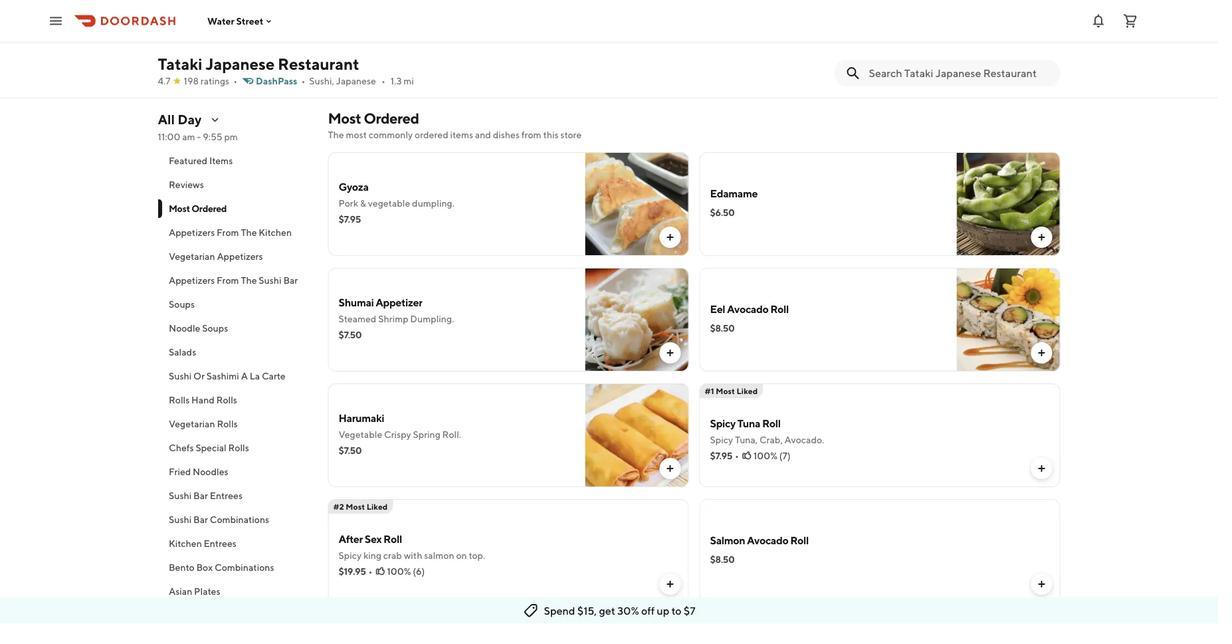Task type: vqa. For each thing, say whether or not it's contained in the screenshot.


Task type: describe. For each thing, give the bounding box(es) containing it.
roll.
[[442, 429, 461, 440]]

appetizers from the kitchen button
[[158, 221, 312, 245]]

street
[[236, 15, 263, 26]]

1 vertical spatial entrees
[[203, 538, 236, 549]]

most ordered the most commonly ordered items and dishes from this store
[[328, 110, 582, 140]]

pm
[[224, 131, 238, 142]]

$7.50 for appetizer
[[339, 329, 362, 340]]

harumaki
[[339, 412, 384, 424]]

harumaki vegetable crispy spring roll. $7.50
[[339, 412, 461, 456]]

tataki
[[158, 54, 202, 73]]

vegetarian rolls button
[[158, 412, 312, 436]]

0 vertical spatial entrees
[[210, 490, 242, 501]]

100% (6)
[[387, 566, 425, 577]]

0 vertical spatial bar
[[283, 275, 298, 286]]

bar for entrees
[[193, 490, 208, 501]]

vegetarian rolls
[[168, 418, 237, 429]]

items
[[209, 155, 232, 166]]

combinations for sushi bar combinations
[[210, 514, 269, 525]]

gyoza image
[[585, 152, 689, 256]]

bento
[[168, 562, 194, 573]]

1 vertical spatial $7.95
[[710, 450, 733, 461]]

sushi down vegetarian appetizers button on the top left of page
[[258, 275, 281, 286]]

featured items
[[168, 155, 232, 166]]

japanese for tataki
[[206, 54, 275, 73]]

sushi bar combinations
[[168, 514, 269, 525]]

dishes
[[493, 129, 520, 140]]

order for 1/27/22
[[536, 32, 558, 41]]

box
[[196, 562, 213, 573]]

1 vertical spatial soups
[[202, 323, 228, 334]]

roll for after sex roll spicy king crab with salmon on top.
[[384, 533, 402, 545]]

crab
[[383, 550, 402, 561]]

order for 11/11/23
[[747, 32, 769, 41]]

• right 11/8/23
[[913, 32, 916, 41]]

avocado for salmon
[[747, 534, 789, 547]]

dashpass
[[256, 75, 297, 86]]

a
[[241, 371, 247, 382]]

crab,
[[760, 434, 783, 445]]

spicy for spicy tuna roll
[[710, 434, 733, 445]]

la
[[249, 371, 260, 382]]

$7.95 inside gyoza pork & vegetable dumpling. $7.95
[[339, 214, 361, 225]]

asian
[[168, 586, 192, 597]]

30%
[[617, 605, 639, 617]]

to
[[672, 605, 682, 617]]

#1 most liked
[[705, 386, 758, 395]]

spend $15, get 30% off up to $7
[[544, 605, 696, 617]]

all day
[[158, 112, 202, 127]]

mi
[[404, 75, 414, 86]]

• doordash order for 11/8/23
[[913, 32, 978, 41]]

noodle soups
[[168, 323, 228, 334]]

$19.95
[[339, 566, 366, 577]]

appetizers for appetizers from the kitchen
[[168, 227, 215, 238]]

salmon
[[710, 534, 745, 547]]

after sex roll spicy king crab with salmon on top.
[[339, 533, 485, 561]]

and
[[475, 129, 491, 140]]

tuna,
[[735, 434, 758, 445]]

japanese for sushi,
[[336, 75, 376, 86]]

most right #1
[[716, 386, 735, 395]]

vegetable
[[339, 429, 382, 440]]

appetizers for appetizers from the sushi bar
[[168, 275, 215, 286]]

all
[[158, 112, 175, 127]]

kitchen inside button
[[258, 227, 292, 238]]

kitchen inside kitchen entrees button
[[168, 538, 202, 549]]

fried noodles button
[[158, 460, 312, 484]]

roll for spicy tuna roll spicy tuna, crab, avocado.
[[762, 417, 781, 430]]

vegetable
[[368, 198, 410, 209]]

• doordash order for 11/11/23
[[704, 32, 769, 41]]

dumpling.
[[410, 313, 454, 324]]

king
[[363, 550, 382, 561]]

edamame
[[710, 187, 758, 200]]

11/8/23
[[884, 32, 911, 41]]

$8.50 for eel
[[710, 323, 735, 334]]

most inside most ordered the most commonly ordered items and dishes from this store
[[328, 110, 361, 127]]

fried
[[168, 466, 191, 477]]

after
[[339, 533, 363, 545]]

eel avocado roll image
[[957, 268, 1060, 372]]

water
[[207, 15, 234, 26]]

roll for salmon avocado roll
[[790, 534, 809, 547]]

$15,
[[577, 605, 597, 617]]

sushi bar entrees button
[[158, 484, 312, 508]]

water street button
[[207, 15, 274, 26]]

from for kitchen
[[216, 227, 239, 238]]

rolls right hand
[[216, 394, 237, 405]]

liked for sex
[[367, 502, 388, 511]]

of
[[346, 61, 353, 70]]

sushi or sashimi a la carte
[[168, 371, 285, 382]]

menus image
[[210, 114, 220, 125]]

with
[[404, 550, 422, 561]]

$7.50 for vegetable
[[339, 445, 362, 456]]

notification bell image
[[1091, 13, 1107, 29]]

sushi for sushi bar combinations
[[168, 514, 191, 525]]

the for most ordered the most commonly ordered items and dishes from this store
[[328, 129, 344, 140]]

appetizers from the sushi bar
[[168, 275, 298, 286]]

roll for eel avocado roll
[[770, 303, 789, 315]]

0 items, open order cart image
[[1123, 13, 1139, 29]]

bento box combinations
[[168, 562, 274, 573]]

most down the reviews
[[168, 203, 190, 214]]

avocado for eel
[[727, 303, 769, 315]]

• down king
[[369, 566, 372, 577]]

dashpass •
[[256, 75, 305, 86]]

• right 1/27/22
[[493, 32, 497, 41]]

or
[[193, 371, 204, 382]]

vegetarian for vegetarian appetizers
[[168, 251, 215, 262]]

order for 11/8/23
[[956, 32, 978, 41]]

appetizers from the sushi bar button
[[158, 269, 312, 292]]

Item Search search field
[[869, 66, 1050, 80]]

store
[[561, 129, 582, 140]]

salads
[[168, 347, 196, 358]]

• right ratings at the top of page
[[233, 75, 237, 86]]

soups button
[[158, 292, 312, 316]]

rolls hand rolls button
[[158, 388, 312, 412]]

sex
[[365, 533, 382, 545]]

shrimp
[[378, 313, 408, 324]]

appetizer
[[376, 296, 423, 309]]

day
[[178, 112, 202, 127]]

on
[[456, 550, 467, 561]]

spicy tuna roll spicy tuna, crab, avocado.
[[710, 417, 824, 445]]

from
[[522, 129, 541, 140]]

gyoza pork & vegetable dumpling. $7.95
[[339, 180, 455, 225]]

most ordered
[[168, 203, 226, 214]]

noodles
[[192, 466, 228, 477]]

most
[[346, 129, 367, 140]]

9:55
[[203, 131, 222, 142]]



Task type: locate. For each thing, give the bounding box(es) containing it.
sushi up kitchen entrees
[[168, 514, 191, 525]]

$8.50
[[710, 323, 735, 334], [710, 554, 735, 565]]

edamame image
[[957, 152, 1060, 256]]

kitchen up bento
[[168, 538, 202, 549]]

add item to cart image
[[665, 232, 676, 243], [1037, 232, 1047, 243], [665, 348, 676, 358], [1037, 348, 1047, 358]]

the
[[328, 129, 344, 140], [241, 227, 257, 238], [241, 275, 257, 286]]

from for sushi
[[216, 275, 239, 286]]

spicy left tuna
[[710, 417, 736, 430]]

soups up 'noodle' on the bottom left
[[168, 299, 194, 310]]

1 vertical spatial the
[[241, 227, 257, 238]]

spicy for after sex roll
[[339, 550, 362, 561]]

0 vertical spatial from
[[216, 227, 239, 238]]

bar down "fried noodles" at the left bottom
[[193, 490, 208, 501]]

2 vegetarian from the top
[[168, 418, 215, 429]]

1 vertical spatial from
[[216, 275, 239, 286]]

2 from from the top
[[216, 275, 239, 286]]

sushi, japanese • 1.3 mi
[[309, 75, 414, 86]]

0 horizontal spatial • doordash order
[[493, 32, 558, 41]]

3 doordash from the left
[[918, 32, 954, 41]]

the up vegetarian appetizers button on the top left of page
[[241, 227, 257, 238]]

sushi for sushi bar entrees
[[168, 490, 191, 501]]

1 order from the left
[[536, 32, 558, 41]]

$7.50 inside shumai appetizer steamed shrimp dumpling. $7.50
[[339, 329, 362, 340]]

• doordash order up item search search field
[[913, 32, 978, 41]]

vegetarian appetizers button
[[158, 245, 312, 269]]

1 horizontal spatial 100%
[[754, 450, 778, 461]]

1 vertical spatial ordered
[[191, 203, 226, 214]]

• down tuna,
[[735, 450, 739, 461]]

0 vertical spatial $7.95
[[339, 214, 361, 225]]

sushi down fried
[[168, 490, 191, 501]]

2 vertical spatial appetizers
[[168, 275, 215, 286]]

0 vertical spatial japanese
[[206, 54, 275, 73]]

vegetarian appetizers
[[168, 251, 263, 262]]

add item to cart image for eel avocado roll
[[1037, 348, 1047, 358]]

most
[[328, 110, 361, 127], [168, 203, 190, 214], [716, 386, 735, 395], [346, 502, 365, 511]]

• left sushi, at the left top
[[301, 75, 305, 86]]

salads button
[[158, 340, 312, 364]]

doordash right the 11/11/23
[[709, 32, 746, 41]]

combinations down kitchen entrees button
[[214, 562, 274, 573]]

2 $7.50 from the top
[[339, 445, 362, 456]]

1 • doordash order from the left
[[493, 32, 558, 41]]

$7.95 left 100% (7)
[[710, 450, 733, 461]]

2 horizontal spatial doordash
[[918, 32, 954, 41]]

1 vertical spatial $7.50
[[339, 445, 362, 456]]

spicy up the $19.95
[[339, 550, 362, 561]]

the inside most ordered the most commonly ordered items and dishes from this store
[[328, 129, 344, 140]]

1 vertical spatial $8.50
[[710, 554, 735, 565]]

0 horizontal spatial japanese
[[206, 54, 275, 73]]

water street
[[207, 15, 263, 26]]

100% for spicy tuna roll
[[754, 450, 778, 461]]

$8.50 for salmon
[[710, 554, 735, 565]]

doordash right 1/27/22
[[498, 32, 535, 41]]

appetizers down vegetarian appetizers
[[168, 275, 215, 286]]

chefs
[[168, 442, 193, 453]]

sushi,
[[309, 75, 334, 86]]

add item to cart image for edamame
[[1037, 232, 1047, 243]]

0 vertical spatial appetizers
[[168, 227, 215, 238]]

2 • doordash order from the left
[[704, 32, 769, 41]]

2 doordash from the left
[[709, 32, 746, 41]]

doordash right 11/8/23
[[918, 32, 954, 41]]

100% for after sex roll
[[387, 566, 411, 577]]

1 horizontal spatial ordered
[[364, 110, 419, 127]]

harumaki image
[[585, 384, 689, 487]]

off
[[641, 605, 655, 617]]

• doordash order for 1/27/22
[[493, 32, 558, 41]]

japanese down 5
[[336, 75, 376, 86]]

2 vertical spatial bar
[[193, 514, 208, 525]]

1 vegetarian from the top
[[168, 251, 215, 262]]

noodle soups button
[[158, 316, 312, 340]]

shumai appetizer image
[[585, 268, 689, 372]]

rolls
[[168, 394, 189, 405], [216, 394, 237, 405], [217, 418, 237, 429], [228, 442, 249, 453]]

0 vertical spatial avocado
[[727, 303, 769, 315]]

rolls down the vegetarian rolls 'button'
[[228, 442, 249, 453]]

ordered
[[415, 129, 448, 140]]

1 from from the top
[[216, 227, 239, 238]]

0 vertical spatial soups
[[168, 299, 194, 310]]

vegetarian down appetizers from the kitchen
[[168, 251, 215, 262]]

1 horizontal spatial • doordash order
[[704, 32, 769, 41]]

• doordash order right 1/27/22
[[493, 32, 558, 41]]

#1
[[705, 386, 714, 395]]

-
[[197, 131, 201, 142]]

4.7
[[158, 75, 171, 86]]

japanese
[[206, 54, 275, 73], [336, 75, 376, 86]]

11:00 am - 9:55 pm
[[158, 131, 238, 142]]

$7
[[684, 605, 696, 617]]

plates
[[194, 586, 220, 597]]

appetizers down most ordered on the top of page
[[168, 227, 215, 238]]

1 vertical spatial spicy
[[710, 434, 733, 445]]

japanese up ratings at the top of page
[[206, 54, 275, 73]]

ordered for most ordered
[[191, 203, 226, 214]]

1 vertical spatial liked
[[367, 502, 388, 511]]

0 horizontal spatial kitchen
[[168, 538, 202, 549]]

100%
[[754, 450, 778, 461], [387, 566, 411, 577]]

liked up tuna
[[737, 386, 758, 395]]

kitchen entrees
[[168, 538, 236, 549]]

ratings
[[201, 75, 229, 86]]

0 vertical spatial kitchen
[[258, 227, 292, 238]]

sushi left or
[[168, 371, 191, 382]]

sushi
[[258, 275, 281, 286], [168, 371, 191, 382], [168, 490, 191, 501], [168, 514, 191, 525]]

198
[[184, 75, 199, 86]]

spicy up $7.95 •
[[710, 434, 733, 445]]

0 horizontal spatial $7.95
[[339, 214, 361, 225]]

rolls down 'rolls hand rolls' button
[[217, 418, 237, 429]]

0 vertical spatial combinations
[[210, 514, 269, 525]]

$8.50 down salmon at the bottom
[[710, 554, 735, 565]]

add item to cart image for #2 most liked
[[665, 579, 676, 590]]

1 doordash from the left
[[498, 32, 535, 41]]

1 horizontal spatial kitchen
[[258, 227, 292, 238]]

0 vertical spatial ordered
[[364, 110, 419, 127]]

the left most
[[328, 129, 344, 140]]

bar for combinations
[[193, 514, 208, 525]]

ordered inside most ordered the most commonly ordered items and dishes from this store
[[364, 110, 419, 127]]

vegetarian inside button
[[168, 251, 215, 262]]

1 horizontal spatial $7.95
[[710, 450, 733, 461]]

sushi bar combinations button
[[158, 508, 312, 532]]

#2 most liked
[[333, 502, 388, 511]]

spend
[[544, 605, 575, 617]]

0 vertical spatial $7.50
[[339, 329, 362, 340]]

0 horizontal spatial ordered
[[191, 203, 226, 214]]

1 $8.50 from the top
[[710, 323, 735, 334]]

1 vertical spatial avocado
[[747, 534, 789, 547]]

add item to cart image for harumaki
[[665, 463, 676, 474]]

0 vertical spatial the
[[328, 129, 344, 140]]

bento box combinations button
[[158, 556, 312, 580]]

featured items button
[[158, 149, 312, 173]]

0 horizontal spatial soups
[[168, 299, 194, 310]]

1 vertical spatial japanese
[[336, 75, 376, 86]]

rolls hand rolls
[[168, 394, 237, 405]]

rolls inside "button"
[[228, 442, 249, 453]]

appetizers down appetizers from the kitchen button
[[217, 251, 263, 262]]

bar
[[283, 275, 298, 286], [193, 490, 208, 501], [193, 514, 208, 525]]

2 order from the left
[[747, 32, 769, 41]]

soups
[[168, 299, 194, 310], [202, 323, 228, 334]]

the for appetizers from the kitchen
[[241, 227, 257, 238]]

combinations down sushi bar entrees button
[[210, 514, 269, 525]]

1 horizontal spatial doordash
[[709, 32, 746, 41]]

1/27/22
[[464, 32, 492, 41]]

from up vegetarian appetizers button on the top left of page
[[216, 227, 239, 238]]

roll inside spicy tuna roll spicy tuna, crab, avocado.
[[762, 417, 781, 430]]

1 vertical spatial combinations
[[214, 562, 274, 573]]

doordash for 11/11/23
[[709, 32, 746, 41]]

avocado right salmon at the bottom
[[747, 534, 789, 547]]

doordash for 11/8/23
[[918, 32, 954, 41]]

kitchen entrees button
[[158, 532, 312, 556]]

2 vertical spatial spicy
[[339, 550, 362, 561]]

doordash for 1/27/22
[[498, 32, 535, 41]]

100% down crab
[[387, 566, 411, 577]]

ordered up appetizers from the kitchen
[[191, 203, 226, 214]]

combinations for bento box combinations
[[214, 562, 274, 573]]

special
[[195, 442, 226, 453]]

asian plates
[[168, 586, 220, 597]]

$7.95 down pork
[[339, 214, 361, 225]]

pork
[[339, 198, 358, 209]]

0 vertical spatial vegetarian
[[168, 251, 215, 262]]

asian plates button
[[158, 580, 312, 604]]

1 horizontal spatial liked
[[737, 386, 758, 395]]

0 horizontal spatial order
[[536, 32, 558, 41]]

0 vertical spatial liked
[[737, 386, 758, 395]]

1 vertical spatial 100%
[[387, 566, 411, 577]]

3 • doordash order from the left
[[913, 32, 978, 41]]

1 vertical spatial bar
[[193, 490, 208, 501]]

entrees up sushi bar combinations in the left bottom of the page
[[210, 490, 242, 501]]

$7.50 down steamed
[[339, 329, 362, 340]]

5
[[355, 61, 359, 70]]

roll
[[770, 303, 789, 315], [762, 417, 781, 430], [384, 533, 402, 545], [790, 534, 809, 547]]

0 vertical spatial 100%
[[754, 450, 778, 461]]

0 horizontal spatial liked
[[367, 502, 388, 511]]

add item to cart image
[[665, 463, 676, 474], [1037, 463, 1047, 474], [665, 579, 676, 590], [1037, 579, 1047, 590]]

avocado
[[727, 303, 769, 315], [747, 534, 789, 547]]

restaurant
[[278, 54, 359, 73]]

ordered up commonly
[[364, 110, 419, 127]]

0 horizontal spatial 100%
[[387, 566, 411, 577]]

• right the 11/11/23
[[704, 32, 708, 41]]

vegetarian for vegetarian rolls
[[168, 418, 215, 429]]

$19.95 •
[[339, 566, 372, 577]]

1 vertical spatial kitchen
[[168, 538, 202, 549]]

from
[[216, 227, 239, 238], [216, 275, 239, 286]]

most up most
[[328, 110, 361, 127]]

rolls inside 'button'
[[217, 418, 237, 429]]

hand
[[191, 394, 214, 405]]

1.3
[[391, 75, 402, 86]]

of 5 stars
[[346, 61, 377, 70]]

fried noodles
[[168, 466, 228, 477]]

eel
[[710, 303, 725, 315]]

liked for tuna
[[737, 386, 758, 395]]

0 vertical spatial $8.50
[[710, 323, 735, 334]]

11:00
[[158, 131, 180, 142]]

$7.50 down vegetable
[[339, 445, 362, 456]]

$8.50 down eel
[[710, 323, 735, 334]]

the for appetizers from the sushi bar
[[241, 275, 257, 286]]

open menu image
[[48, 13, 64, 29]]

kitchen up vegetarian appetizers button on the top left of page
[[258, 227, 292, 238]]

add item to cart image for gyoza
[[665, 232, 676, 243]]

100% down crab,
[[754, 450, 778, 461]]

• doordash order
[[493, 32, 558, 41], [704, 32, 769, 41], [913, 32, 978, 41]]

add item to cart image for shumai appetizer
[[665, 348, 676, 358]]

spring
[[413, 429, 441, 440]]

1 horizontal spatial japanese
[[336, 75, 376, 86]]

3 order from the left
[[956, 32, 978, 41]]

from down vegetarian appetizers button on the top left of page
[[216, 275, 239, 286]]

shumai appetizer steamed shrimp dumpling. $7.50
[[339, 296, 454, 340]]

liked
[[737, 386, 758, 395], [367, 502, 388, 511]]

salmon
[[424, 550, 454, 561]]

spicy inside after sex roll spicy king crab with salmon on top.
[[339, 550, 362, 561]]

$7.95 •
[[710, 450, 739, 461]]

#2
[[333, 502, 344, 511]]

2 $8.50 from the top
[[710, 554, 735, 565]]

2 horizontal spatial • doordash order
[[913, 32, 978, 41]]

shumai
[[339, 296, 374, 309]]

dumpling.
[[412, 198, 455, 209]]

liked up sex
[[367, 502, 388, 511]]

salmon avocado roll
[[710, 534, 809, 547]]

add item to cart image for #1 most liked
[[1037, 463, 1047, 474]]

2 vertical spatial the
[[241, 275, 257, 286]]

commonly
[[369, 129, 413, 140]]

vegetarian up chefs
[[168, 418, 215, 429]]

roll inside after sex roll spicy king crab with salmon on top.
[[384, 533, 402, 545]]

soups right 'noodle' on the bottom left
[[202, 323, 228, 334]]

&
[[360, 198, 366, 209]]

1 vertical spatial vegetarian
[[168, 418, 215, 429]]

avocado right eel
[[727, 303, 769, 315]]

vegetarian inside 'button'
[[168, 418, 215, 429]]

rolls left hand
[[168, 394, 189, 405]]

chefs special rolls
[[168, 442, 249, 453]]

reviews
[[168, 179, 204, 190]]

the down vegetarian appetizers button on the top left of page
[[241, 275, 257, 286]]

entrees down sushi bar combinations in the left bottom of the page
[[203, 538, 236, 549]]

tuna
[[738, 417, 760, 430]]

1 vertical spatial appetizers
[[217, 251, 263, 262]]

bar down vegetarian appetizers button on the top left of page
[[283, 275, 298, 286]]

reviews button
[[158, 173, 312, 197]]

1 $7.50 from the top
[[339, 329, 362, 340]]

0 vertical spatial spicy
[[710, 417, 736, 430]]

this
[[543, 129, 559, 140]]

1 horizontal spatial soups
[[202, 323, 228, 334]]

vegetarian
[[168, 251, 215, 262], [168, 418, 215, 429]]

sashimi
[[206, 371, 239, 382]]

items
[[450, 129, 473, 140]]

2 horizontal spatial order
[[956, 32, 978, 41]]

bar up kitchen entrees
[[193, 514, 208, 525]]

1 horizontal spatial order
[[747, 32, 769, 41]]

ordered for most ordered the most commonly ordered items and dishes from this store
[[364, 110, 419, 127]]

most right #2
[[346, 502, 365, 511]]

0 horizontal spatial doordash
[[498, 32, 535, 41]]

sushi for sushi or sashimi a la carte
[[168, 371, 191, 382]]

• doordash order right the 11/11/23
[[704, 32, 769, 41]]

• left 1.3
[[381, 75, 385, 86]]

$7.50 inside harumaki vegetable crispy spring roll. $7.50
[[339, 445, 362, 456]]

sushi bar entrees
[[168, 490, 242, 501]]



